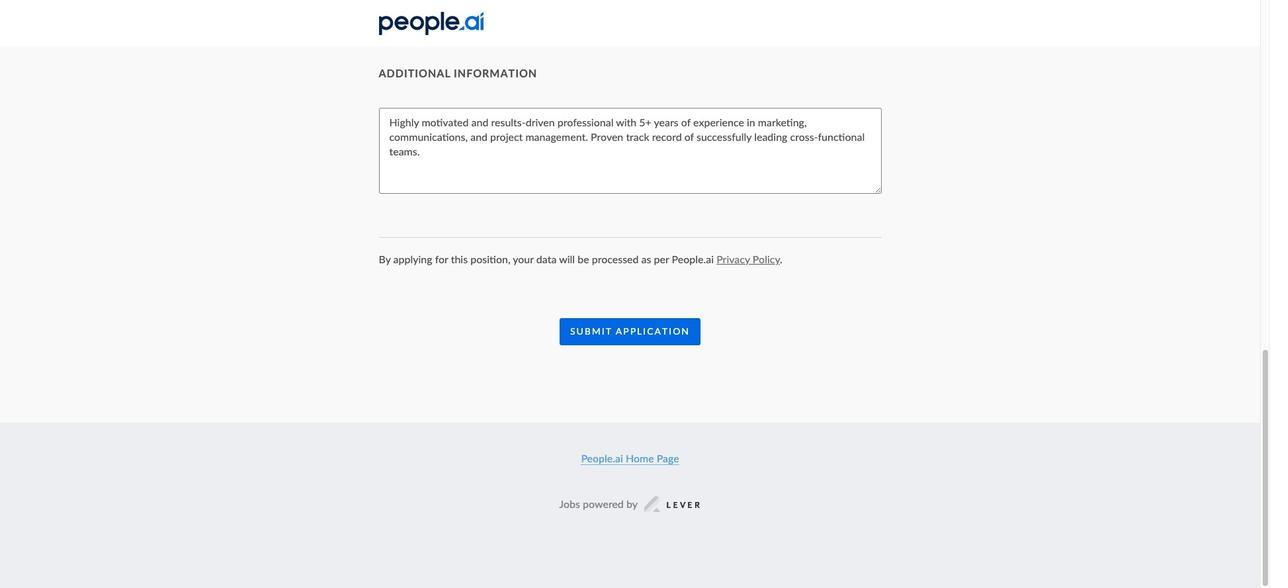 Task type: vqa. For each thing, say whether or not it's contained in the screenshot.
"Nuvoair Logo"
no



Task type: describe. For each thing, give the bounding box(es) containing it.
lever logo image
[[644, 496, 701, 512]]



Task type: locate. For each thing, give the bounding box(es) containing it.
None text field
[[528, 0, 851, 2]]

people.ai logo image
[[379, 12, 483, 35]]

Add a cover letter or anything else you want to share. text field
[[379, 108, 881, 194]]



